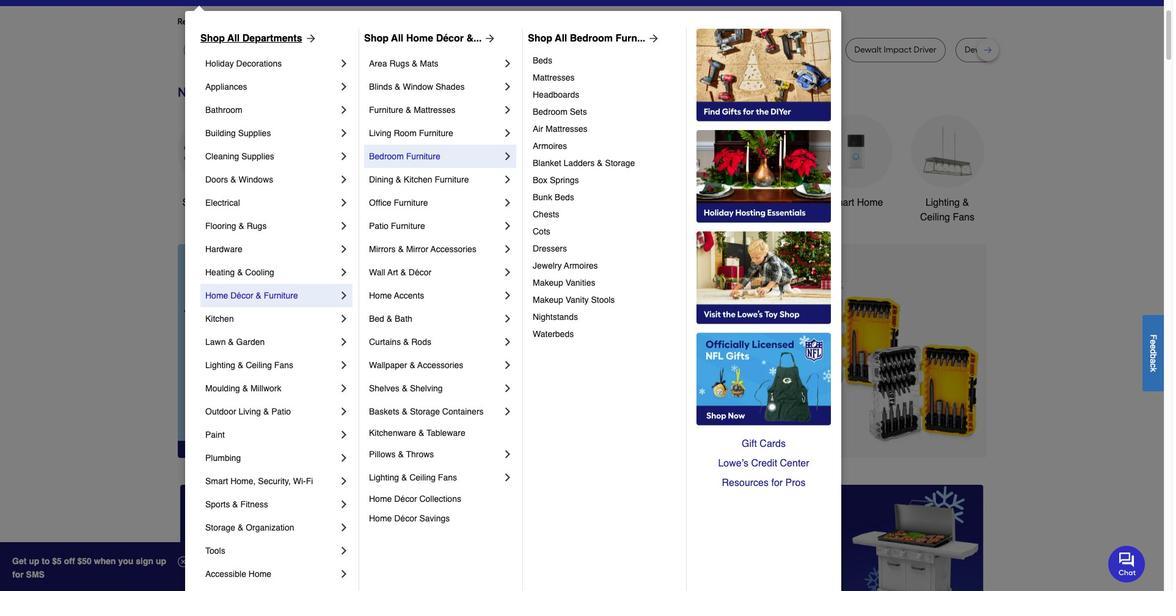 Task type: locate. For each thing, give the bounding box(es) containing it.
home accents
[[369, 291, 424, 301]]

lighting & ceiling fans
[[921, 197, 975, 223], [205, 361, 293, 370], [369, 473, 457, 483]]

1 horizontal spatial bedroom
[[533, 107, 568, 117]]

k
[[1149, 368, 1159, 372]]

chevron right image for building supplies
[[338, 127, 350, 139]]

christmas decorations
[[463, 197, 515, 223]]

chevron right image for dining & kitchen furniture
[[502, 174, 514, 186]]

decorations down shop all departments link
[[236, 59, 282, 68]]

storage
[[605, 158, 635, 168], [410, 407, 440, 417], [205, 523, 235, 533]]

décor down home décor collections
[[394, 514, 417, 524]]

for inside 'link'
[[385, 17, 396, 27]]

headboards link
[[533, 86, 678, 103]]

curtains
[[369, 337, 401, 347]]

1 vertical spatial beds
[[555, 193, 574, 202]]

springs
[[550, 175, 579, 185]]

0 horizontal spatial smart
[[205, 477, 228, 487]]

0 vertical spatial mattresses
[[533, 73, 575, 83]]

air mattresses link
[[533, 120, 678, 138]]

2 vertical spatial kitchen
[[205, 314, 234, 324]]

0 vertical spatial rugs
[[390, 59, 410, 68]]

resources for pros
[[722, 478, 806, 489]]

0 vertical spatial kitchen
[[404, 175, 433, 185]]

chevron right image for blinds & window shades
[[502, 81, 514, 93]]

1 horizontal spatial kitchen
[[404, 175, 433, 185]]

3 shop from the left
[[528, 33, 553, 44]]

more
[[313, 17, 333, 27]]

patio down office
[[369, 221, 389, 231]]

0 vertical spatial supplies
[[238, 128, 271, 138]]

1 horizontal spatial living
[[369, 128, 392, 138]]

nightstands
[[533, 312, 578, 322]]

shop all departments link
[[201, 31, 317, 46]]

outdoor up equipment
[[638, 197, 673, 208]]

supplies up cleaning supplies
[[238, 128, 271, 138]]

& for the furniture & mattresses link
[[406, 105, 412, 115]]

& for flooring & rugs link
[[239, 221, 244, 231]]

mirrors
[[369, 245, 396, 254]]

1 impact from the left
[[487, 45, 515, 55]]

2 horizontal spatial fans
[[953, 212, 975, 223]]

kitchen up lawn
[[205, 314, 234, 324]]

2 bit from the left
[[542, 45, 552, 55]]

décor up home décor savings
[[394, 495, 417, 504]]

furniture inside dining & kitchen furniture link
[[435, 175, 469, 185]]

dewalt
[[321, 45, 349, 55], [702, 45, 729, 55], [855, 45, 882, 55], [965, 45, 992, 55]]

3 bit from the left
[[1011, 45, 1021, 55]]

1 vertical spatial armoires
[[564, 261, 598, 271]]

holiday
[[205, 59, 234, 68]]

shop up the impact driver bit
[[528, 33, 553, 44]]

scroll to item #5 image
[[748, 436, 778, 441]]

1 vertical spatial rugs
[[247, 221, 267, 231]]

0 vertical spatial storage
[[605, 158, 635, 168]]

1 shop from the left
[[201, 33, 225, 44]]

1 vertical spatial supplies
[[242, 152, 274, 161]]

ceiling for chevron right image associated with lighting & ceiling fans's lighting & ceiling fans link
[[410, 473, 436, 483]]

baskets & storage containers
[[369, 407, 484, 417]]

0 vertical spatial living
[[369, 128, 392, 138]]

patio
[[369, 221, 389, 231], [272, 407, 291, 417]]

0 vertical spatial tools link
[[361, 115, 434, 210]]

1 horizontal spatial fans
[[438, 473, 457, 483]]

you for more suggestions for you
[[397, 17, 412, 27]]

makeup up nightstands
[[533, 295, 564, 305]]

1 horizontal spatial patio
[[369, 221, 389, 231]]

lawn & garden link
[[205, 331, 338, 354]]

bit for dewalt drill bit
[[367, 45, 377, 55]]

2 you from the left
[[397, 17, 412, 27]]

1 horizontal spatial lighting & ceiling fans link
[[369, 466, 502, 490]]

décor for home décor & furniture
[[231, 291, 253, 301]]

chevron right image for baskets & storage containers
[[502, 406, 514, 418]]

sports
[[205, 500, 230, 510]]

0 horizontal spatial driver
[[517, 45, 540, 55]]

2 horizontal spatial ceiling
[[921, 212, 951, 223]]

1 horizontal spatial up
[[156, 557, 166, 567]]

find gifts for the diyer. image
[[697, 29, 831, 122]]

2 horizontal spatial impact
[[884, 45, 912, 55]]

1 horizontal spatial bathroom link
[[728, 115, 801, 210]]

driver for impact driver
[[804, 45, 827, 55]]

home
[[406, 33, 434, 44], [857, 197, 884, 208], [205, 291, 228, 301], [369, 291, 392, 301], [369, 495, 392, 504], [369, 514, 392, 524], [249, 570, 272, 580]]

3 dewalt from the left
[[855, 45, 882, 55]]

living down moulding & millwork
[[239, 407, 261, 417]]

beds down the impact driver bit
[[533, 56, 553, 65]]

outdoor tools & equipment
[[638, 197, 708, 223]]

shelves & shelving
[[369, 384, 443, 394]]

1 vertical spatial decorations
[[463, 212, 515, 223]]

0 horizontal spatial impact
[[487, 45, 515, 55]]

makeup
[[533, 278, 564, 288], [533, 295, 564, 305]]

impact for impact driver
[[774, 45, 802, 55]]

& for the baskets & storage containers link
[[402, 407, 408, 417]]

0 horizontal spatial lighting & ceiling fans link
[[205, 354, 338, 377]]

3 drill from the left
[[994, 45, 1009, 55]]

1 horizontal spatial lighting & ceiling fans
[[369, 473, 457, 483]]

2 vertical spatial lighting
[[369, 473, 399, 483]]

mattresses
[[533, 73, 575, 83], [414, 105, 456, 115], [546, 124, 588, 134]]

dressers link
[[533, 240, 678, 257]]

living left room
[[369, 128, 392, 138]]

flooring
[[205, 221, 236, 231]]

get up to 2 free select tools or batteries when you buy 1 with select purchases. image
[[180, 485, 435, 592]]

rugs down the electrical link
[[247, 221, 267, 231]]

gift
[[742, 439, 757, 450]]

1 horizontal spatial tools link
[[361, 115, 434, 210]]

chevron right image for area rugs & mats
[[502, 57, 514, 70]]

living inside 'link'
[[369, 128, 392, 138]]

None search field
[[455, 0, 789, 8]]

1 horizontal spatial shop
[[364, 33, 389, 44]]

1 vertical spatial kitchen
[[546, 197, 579, 208]]

& for curtains & rods link
[[403, 337, 409, 347]]

mirrors & mirror accessories
[[369, 245, 477, 254]]

1 vertical spatial lighting & ceiling fans
[[205, 361, 293, 370]]

up right sign
[[156, 557, 166, 567]]

1 you from the left
[[289, 17, 303, 27]]

supplies up "windows"
[[242, 152, 274, 161]]

1 horizontal spatial decorations
[[463, 212, 515, 223]]

1 horizontal spatial beds
[[555, 193, 574, 202]]

storage up 'kitchenware & tableware'
[[410, 407, 440, 417]]

2 impact from the left
[[774, 45, 802, 55]]

bit up "area"
[[367, 45, 377, 55]]

0 vertical spatial decorations
[[236, 59, 282, 68]]

you left more
[[289, 17, 303, 27]]

0 horizontal spatial fans
[[274, 361, 293, 370]]

to
[[42, 557, 50, 567]]

all down recommended searches for you heading
[[555, 33, 567, 44]]

waterbeds link
[[533, 326, 678, 343]]

supplies
[[238, 128, 271, 138], [242, 152, 274, 161]]

1 vertical spatial makeup
[[533, 295, 564, 305]]

4 dewalt from the left
[[965, 45, 992, 55]]

0 vertical spatial lighting & ceiling fans
[[921, 197, 975, 223]]

for up departments
[[276, 17, 287, 27]]

0 vertical spatial lighting & ceiling fans link
[[911, 115, 984, 225]]

d
[[1149, 349, 1159, 354]]

shop all home décor &... link
[[364, 31, 497, 46]]

0 horizontal spatial lighting
[[205, 361, 235, 370]]

more suggestions for you link
[[313, 16, 422, 28]]

decorations down christmas at the left top
[[463, 212, 515, 223]]

christmas
[[467, 197, 511, 208]]

lighting & ceiling fans link
[[911, 115, 984, 225], [205, 354, 338, 377], [369, 466, 502, 490]]

shelving
[[410, 384, 443, 394]]

appliances link
[[205, 75, 338, 98]]

shop
[[182, 197, 205, 208]]

furniture down the dining & kitchen furniture
[[394, 198, 428, 208]]

plumbing
[[205, 454, 241, 463]]

storage down sports
[[205, 523, 235, 533]]

1 vertical spatial fans
[[274, 361, 293, 370]]

chevron right image
[[338, 81, 350, 93], [502, 81, 514, 93], [338, 104, 350, 116], [502, 104, 514, 116], [502, 127, 514, 139], [502, 150, 514, 163], [338, 174, 350, 186], [502, 174, 514, 186], [338, 220, 350, 232], [338, 243, 350, 256], [502, 243, 514, 256], [338, 267, 350, 279], [502, 290, 514, 302], [338, 313, 350, 325], [502, 313, 514, 325], [338, 336, 350, 348], [338, 383, 350, 395], [338, 406, 350, 418], [502, 449, 514, 461], [502, 472, 514, 484], [338, 476, 350, 488], [338, 545, 350, 558], [338, 569, 350, 581]]

hardware link
[[205, 238, 338, 261]]

chevron right image for home décor & furniture
[[338, 290, 350, 302]]

arrow right image
[[482, 32, 497, 45]]

home inside "link"
[[205, 291, 228, 301]]

& for doors & windows link
[[231, 175, 236, 185]]

kitchen down bedroom furniture
[[404, 175, 433, 185]]

0 horizontal spatial drill
[[351, 45, 365, 55]]

you up shop all home décor &...
[[397, 17, 412, 27]]

shades
[[436, 82, 465, 92]]

1 horizontal spatial outdoor
[[638, 197, 673, 208]]

armoires up blanket
[[533, 141, 567, 151]]

beds down springs
[[555, 193, 574, 202]]

& for sports & fitness link
[[233, 500, 238, 510]]

shop down recommended
[[201, 33, 225, 44]]

bit down shop all bedroom furn...
[[542, 45, 552, 55]]

for right suggestions
[[385, 17, 396, 27]]

makeup down jewelry
[[533, 278, 564, 288]]

you inside 'link'
[[397, 17, 412, 27]]

chevron right image for lawn & garden
[[338, 336, 350, 348]]

all right shop
[[208, 197, 218, 208]]

savings
[[420, 514, 450, 524]]

moulding & millwork
[[205, 384, 281, 394]]

0 horizontal spatial patio
[[272, 407, 291, 417]]

1 e from the top
[[1149, 340, 1159, 345]]

curtains & rods link
[[369, 331, 502, 354]]

storage & organization link
[[205, 517, 338, 540]]

0 vertical spatial ceiling
[[921, 212, 951, 223]]

bedroom down headboards
[[533, 107, 568, 117]]

bath
[[395, 314, 413, 324]]

arrow left image
[[405, 351, 417, 364]]

décor down heating & cooling
[[231, 291, 253, 301]]

makeup inside makeup vanity stools link
[[533, 295, 564, 305]]

outdoor for outdoor living & patio
[[205, 407, 236, 417]]

0 vertical spatial lighting
[[926, 197, 960, 208]]

1 horizontal spatial smart
[[829, 197, 855, 208]]

e up d
[[1149, 340, 1159, 345]]

mattresses down bedroom sets
[[546, 124, 588, 134]]

furniture up kitchen link
[[264, 291, 298, 301]]

arrow right image for shop all bedroom furn...
[[646, 32, 660, 45]]

furniture
[[369, 105, 403, 115], [419, 128, 453, 138], [406, 152, 441, 161], [435, 175, 469, 185], [394, 198, 428, 208], [391, 221, 425, 231], [264, 291, 298, 301]]

armoires link
[[533, 138, 678, 155]]

chevron right image for cleaning supplies
[[338, 150, 350, 163]]

2 makeup from the top
[[533, 295, 564, 305]]

air mattresses
[[533, 124, 588, 134]]

chevron right image for wallpaper & accessories
[[502, 359, 514, 372]]

2 horizontal spatial arrow right image
[[964, 351, 977, 364]]

up to 30 percent off select grills and accessories. image
[[729, 485, 984, 592]]

tools
[[386, 197, 409, 208], [676, 197, 698, 208], [205, 547, 225, 556]]

2 dewalt from the left
[[702, 45, 729, 55]]

1 horizontal spatial ceiling
[[410, 473, 436, 483]]

& for blinds & window shades "link"
[[395, 82, 401, 92]]

0 vertical spatial fans
[[953, 212, 975, 223]]

arrow right image inside shop all bedroom furn... link
[[646, 32, 660, 45]]

vanity
[[566, 295, 589, 305]]

vanities
[[566, 278, 596, 288]]

2 shop from the left
[[364, 33, 389, 44]]

2 drill from the left
[[731, 45, 746, 55]]

all up the "area rugs & mats"
[[391, 33, 404, 44]]

shop for shop all bedroom furn...
[[528, 33, 553, 44]]

0 vertical spatial patio
[[369, 221, 389, 231]]

bedroom down recommended searches for you heading
[[570, 33, 613, 44]]

chevron right image
[[338, 57, 350, 70], [502, 57, 514, 70], [338, 127, 350, 139], [338, 150, 350, 163], [338, 197, 350, 209], [502, 197, 514, 209], [502, 220, 514, 232], [502, 267, 514, 279], [338, 290, 350, 302], [502, 336, 514, 348], [338, 359, 350, 372], [502, 359, 514, 372], [502, 383, 514, 395], [502, 406, 514, 418], [338, 429, 350, 441], [338, 452, 350, 465], [338, 499, 350, 511], [338, 522, 350, 534]]

tools up patio furniture
[[386, 197, 409, 208]]

cleaning
[[205, 152, 239, 161]]

storage down the armoires link
[[605, 158, 635, 168]]

kitchen up chests
[[546, 197, 579, 208]]

0 horizontal spatial outdoor
[[205, 407, 236, 417]]

bit left set
[[1011, 45, 1021, 55]]

1 makeup from the top
[[533, 278, 564, 288]]

1 horizontal spatial driver
[[804, 45, 827, 55]]

1 bit from the left
[[367, 45, 377, 55]]

dewalt for dewalt drill bit
[[321, 45, 349, 55]]

1 vertical spatial outdoor
[[205, 407, 236, 417]]

all for deals
[[208, 197, 218, 208]]

up left to
[[29, 557, 39, 567]]

kitchenware
[[369, 429, 416, 438]]

0 vertical spatial makeup
[[533, 278, 564, 288]]

furniture up the dining & kitchen furniture
[[406, 152, 441, 161]]

chevron right image for lighting & ceiling fans
[[502, 472, 514, 484]]

b
[[1149, 354, 1159, 359]]

tools up accessible
[[205, 547, 225, 556]]

2 horizontal spatial lighting
[[926, 197, 960, 208]]

2 driver from the left
[[804, 45, 827, 55]]

chevron right image for smart home, security, wi-fi
[[338, 476, 350, 488]]

1 vertical spatial bathroom
[[743, 197, 786, 208]]

2 vertical spatial storage
[[205, 523, 235, 533]]

e
[[1149, 340, 1159, 345], [1149, 345, 1159, 349]]

fans for chevron right image associated with lighting & ceiling fans's lighting & ceiling fans link
[[438, 473, 457, 483]]

2 horizontal spatial shop
[[528, 33, 553, 44]]

christmas decorations link
[[453, 115, 526, 225]]

1 horizontal spatial tools
[[386, 197, 409, 208]]

outdoor down moulding
[[205, 407, 236, 417]]

home décor & furniture link
[[205, 284, 338, 307]]

0 horizontal spatial decorations
[[236, 59, 282, 68]]

outdoor inside outdoor tools & equipment
[[638, 197, 673, 208]]

chevron right image for appliances
[[338, 81, 350, 93]]

2 vertical spatial bedroom
[[369, 152, 404, 161]]

f e e d b a c k button
[[1143, 315, 1165, 392]]

tools up equipment
[[676, 197, 698, 208]]

& for mirrors & mirror accessories link
[[398, 245, 404, 254]]

2 horizontal spatial kitchen
[[546, 197, 579, 208]]

0 horizontal spatial bit
[[367, 45, 377, 55]]

1 horizontal spatial rugs
[[390, 59, 410, 68]]

for down get
[[12, 570, 24, 580]]

furniture down bedroom furniture link
[[435, 175, 469, 185]]

throws
[[406, 450, 434, 460]]

shop all bedroom furn...
[[528, 33, 646, 44]]

accents
[[394, 291, 424, 301]]

dewalt for dewalt impact driver
[[855, 45, 882, 55]]

area rugs & mats link
[[369, 52, 502, 75]]

0 vertical spatial outdoor
[[638, 197, 673, 208]]

room
[[394, 128, 417, 138]]

moulding & millwork link
[[205, 377, 338, 400]]

chevron right image for bathroom
[[338, 104, 350, 116]]

makeup vanities
[[533, 278, 596, 288]]

arrow right image inside shop all departments link
[[302, 32, 317, 45]]

0 vertical spatial bathroom
[[205, 105, 243, 115]]

1 horizontal spatial impact
[[774, 45, 802, 55]]

kitchen for kitchen
[[205, 314, 234, 324]]

0 vertical spatial smart
[[829, 197, 855, 208]]

lawn & garden
[[205, 337, 265, 347]]

accessories down patio furniture link
[[431, 245, 477, 254]]

supplies inside 'link'
[[242, 152, 274, 161]]

2 horizontal spatial driver
[[914, 45, 937, 55]]

outdoor tools & equipment link
[[636, 115, 709, 225]]

kitchen faucets
[[546, 197, 616, 208]]

2 horizontal spatial bedroom
[[570, 33, 613, 44]]

dining & kitchen furniture
[[369, 175, 469, 185]]

wall
[[369, 268, 386, 278]]

bit for dewalt drill bit set
[[1011, 45, 1021, 55]]

chevron right image for accessible home
[[338, 569, 350, 581]]

chevron right image for sports & fitness
[[338, 499, 350, 511]]

chevron right image for wall art & décor
[[502, 267, 514, 279]]

rugs right "area"
[[390, 59, 410, 68]]

furniture down blinds
[[369, 105, 403, 115]]

0 horizontal spatial up
[[29, 557, 39, 567]]

mattresses up living room furniture 'link'
[[414, 105, 456, 115]]

furniture down the furniture & mattresses link
[[419, 128, 453, 138]]

e up b
[[1149, 345, 1159, 349]]

home décor savings link
[[369, 509, 514, 529]]

1 drill from the left
[[351, 45, 365, 55]]

impact driver
[[774, 45, 827, 55]]

smart home, security, wi-fi link
[[205, 470, 338, 493]]

mattresses up headboards
[[533, 73, 575, 83]]

chevron right image for moulding & millwork
[[338, 383, 350, 395]]

1 driver from the left
[[517, 45, 540, 55]]

décor inside "link"
[[231, 291, 253, 301]]

2 horizontal spatial tools
[[676, 197, 698, 208]]

tools inside outdoor tools & equipment
[[676, 197, 698, 208]]

0 horizontal spatial beds
[[533, 56, 553, 65]]

smart
[[829, 197, 855, 208], [205, 477, 228, 487]]

1 horizontal spatial you
[[397, 17, 412, 27]]

2 vertical spatial fans
[[438, 473, 457, 483]]

bedroom up the dining at the left
[[369, 152, 404, 161]]

rods
[[412, 337, 432, 347]]

1 horizontal spatial storage
[[410, 407, 440, 417]]

2 horizontal spatial drill
[[994, 45, 1009, 55]]

1 horizontal spatial lighting
[[369, 473, 399, 483]]

mirror
[[406, 245, 429, 254]]

3 impact from the left
[[884, 45, 912, 55]]

for
[[276, 17, 287, 27], [385, 17, 396, 27], [772, 478, 783, 489], [12, 570, 24, 580]]

accessories up shelves & shelving link
[[418, 361, 464, 370]]

0 horizontal spatial lighting & ceiling fans
[[205, 361, 293, 370]]

for inside the "get up to $5 off $50 when you sign up for sms"
[[12, 570, 24, 580]]

bathroom
[[205, 105, 243, 115], [743, 197, 786, 208]]

sports & fitness link
[[205, 493, 338, 517]]

1 horizontal spatial bit
[[542, 45, 552, 55]]

all down recommended searches for you
[[227, 33, 240, 44]]

arrow right image
[[302, 32, 317, 45], [646, 32, 660, 45], [964, 351, 977, 364]]

armoires up vanities
[[564, 261, 598, 271]]

& for chevron right image associated with lighting & ceiling fans's lighting & ceiling fans link
[[402, 473, 407, 483]]

2 horizontal spatial lighting & ceiling fans link
[[911, 115, 984, 225]]

& for kitchenware & tableware link
[[419, 429, 424, 438]]

holiday hosting essentials. image
[[697, 130, 831, 223]]

shop all home décor &...
[[364, 33, 482, 44]]

driver for impact driver bit
[[517, 45, 540, 55]]

collections
[[420, 495, 462, 504]]

patio up paint link at the left of page
[[272, 407, 291, 417]]

bedroom furniture link
[[369, 145, 502, 168]]

& inside outdoor tools & equipment
[[701, 197, 708, 208]]

2 vertical spatial mattresses
[[546, 124, 588, 134]]

beds link
[[533, 52, 678, 69]]

credit
[[752, 458, 778, 469]]

decorations for christmas
[[463, 212, 515, 223]]

1 vertical spatial patio
[[272, 407, 291, 417]]

& for pillows & throws link
[[398, 450, 404, 460]]

outdoor
[[638, 197, 673, 208], [205, 407, 236, 417]]

accessible home
[[205, 570, 272, 580]]

1 vertical spatial bedroom
[[533, 107, 568, 117]]

1 dewalt from the left
[[321, 45, 349, 55]]

equipment
[[649, 212, 696, 223]]

2 horizontal spatial bit
[[1011, 45, 1021, 55]]

1 vertical spatial tools link
[[205, 540, 338, 563]]

furniture up mirror
[[391, 221, 425, 231]]

chevron right image for patio furniture
[[502, 220, 514, 232]]

shop down more suggestions for you 'link'
[[364, 33, 389, 44]]

accessories
[[431, 245, 477, 254], [418, 361, 464, 370]]

décor for home décor collections
[[394, 495, 417, 504]]

up to 50 percent off select tools and accessories. image
[[395, 244, 987, 458]]

shop for shop all departments
[[201, 33, 225, 44]]

arrow right image for shop all departments
[[302, 32, 317, 45]]

chevron right image for tools
[[338, 545, 350, 558]]

makeup inside makeup vanities link
[[533, 278, 564, 288]]



Task type: vqa. For each thing, say whether or not it's contained in the screenshot.
the set
yes



Task type: describe. For each thing, give the bounding box(es) containing it.
makeup for makeup vanities
[[533, 278, 564, 288]]

2 horizontal spatial lighting & ceiling fans
[[921, 197, 975, 223]]

jewelry armoires link
[[533, 257, 678, 274]]

0 vertical spatial armoires
[[533, 141, 567, 151]]

accessible home link
[[205, 563, 338, 586]]

cleaning supplies link
[[205, 145, 338, 168]]

chevron right image for bedroom furniture
[[502, 150, 514, 163]]

for left pros
[[772, 478, 783, 489]]

3 driver from the left
[[914, 45, 937, 55]]

chevron right image for holiday decorations
[[338, 57, 350, 70]]

electrical
[[205, 198, 240, 208]]

chevron right image for shelves & shelving
[[502, 383, 514, 395]]

office furniture
[[369, 198, 428, 208]]

lowe's
[[719, 458, 749, 469]]

0 horizontal spatial tools link
[[205, 540, 338, 563]]

new deals every day during 25 days of deals image
[[178, 82, 987, 102]]

sets
[[570, 107, 587, 117]]

1 vertical spatial mattresses
[[414, 105, 456, 115]]

impact driver bit
[[487, 45, 552, 55]]

makeup vanity stools link
[[533, 292, 678, 309]]

home décor & furniture
[[205, 291, 298, 301]]

fans inside lighting & ceiling fans
[[953, 212, 975, 223]]

mirrors & mirror accessories link
[[369, 238, 502, 261]]

off
[[64, 557, 75, 567]]

2 up from the left
[[156, 557, 166, 567]]

home décor collections link
[[369, 490, 514, 509]]

bedroom sets link
[[533, 103, 678, 120]]

chevron right image for storage & organization
[[338, 522, 350, 534]]

furniture & mattresses
[[369, 105, 456, 115]]

supplies for cleaning supplies
[[242, 152, 274, 161]]

home décor collections
[[369, 495, 462, 504]]

electrical link
[[205, 191, 338, 215]]

1 vertical spatial lighting
[[205, 361, 235, 370]]

décor for home décor savings
[[394, 514, 417, 524]]

& inside lighting & ceiling fans
[[963, 197, 970, 208]]

building
[[205, 128, 236, 138]]

center
[[780, 458, 810, 469]]

lighting & ceiling fans link for chevron right image associated with lighting & ceiling fans
[[369, 466, 502, 490]]

& for bed & bath link
[[387, 314, 393, 324]]

0 vertical spatial bedroom
[[570, 33, 613, 44]]

& for lawn & garden link
[[228, 337, 234, 347]]

chevron right image for curtains & rods
[[502, 336, 514, 348]]

faucets
[[581, 197, 616, 208]]

kitchen for kitchen faucets
[[546, 197, 579, 208]]

up to 35 percent off select small appliances. image
[[455, 485, 710, 592]]

0 horizontal spatial rugs
[[247, 221, 267, 231]]

furniture inside home décor & furniture "link"
[[264, 291, 298, 301]]

& for wallpaper & accessories link
[[410, 361, 416, 370]]

chevron right image for hardware
[[338, 243, 350, 256]]

lowe's credit center
[[719, 458, 810, 469]]

& for moulding & millwork link
[[243, 384, 248, 394]]

living room furniture
[[369, 128, 453, 138]]

drill for dewalt drill bit set
[[994, 45, 1009, 55]]

pillows & throws
[[369, 450, 434, 460]]

resources for pros link
[[697, 474, 831, 493]]

visit the lowe's toy shop. image
[[697, 232, 831, 325]]

ceiling for lighting & ceiling fans link related to chevron right icon associated with lighting & ceiling fans
[[246, 361, 272, 370]]

furn...
[[616, 33, 646, 44]]

holiday decorations link
[[205, 52, 338, 75]]

c
[[1149, 364, 1159, 368]]

makeup vanity stools
[[533, 295, 615, 305]]

lighting & ceiling fans for chevron right image associated with lighting & ceiling fans's lighting & ceiling fans link
[[369, 473, 457, 483]]

2 horizontal spatial storage
[[605, 158, 635, 168]]

all for departments
[[227, 33, 240, 44]]

wallpaper & accessories link
[[369, 354, 502, 377]]

fans for lighting & ceiling fans link related to chevron right icon associated with lighting & ceiling fans
[[274, 361, 293, 370]]

cots
[[533, 227, 551, 237]]

dressers
[[533, 244, 567, 254]]

chat invite button image
[[1109, 546, 1146, 583]]

& for lighting & ceiling fans link related to chevron right icon associated with lighting & ceiling fans
[[238, 361, 243, 370]]

blinds & window shades
[[369, 82, 465, 92]]

chests
[[533, 210, 560, 219]]

furniture inside living room furniture 'link'
[[419, 128, 453, 138]]

bit for impact driver bit
[[542, 45, 552, 55]]

chevron right image for electrical
[[338, 197, 350, 209]]

smart for smart home, security, wi-fi
[[205, 477, 228, 487]]

organization
[[246, 523, 294, 533]]

shop all bedroom furn... link
[[528, 31, 660, 46]]

chevron right image for kitchen
[[338, 313, 350, 325]]

furniture inside patio furniture link
[[391, 221, 425, 231]]

all for home
[[391, 33, 404, 44]]

millwork
[[251, 384, 281, 394]]

chevron right image for flooring & rugs
[[338, 220, 350, 232]]

cleaning supplies
[[205, 152, 274, 161]]

living room furniture link
[[369, 122, 502, 145]]

home,
[[231, 477, 256, 487]]

lowe's credit center link
[[697, 454, 831, 474]]

&...
[[467, 33, 482, 44]]

chevron right image for pillows & throws
[[502, 449, 514, 461]]

wallpaper & accessories
[[369, 361, 464, 370]]

lighting & ceiling fans for lighting & ceiling fans link related to chevron right icon associated with lighting & ceiling fans
[[205, 361, 293, 370]]

supplies for building supplies
[[238, 128, 271, 138]]

bunk
[[533, 193, 553, 202]]

set
[[1023, 45, 1036, 55]]

beds inside "link"
[[533, 56, 553, 65]]

gift cards
[[742, 439, 786, 450]]

impact for impact driver bit
[[487, 45, 515, 55]]

ladders
[[564, 158, 595, 168]]

shop for shop all home décor &...
[[364, 33, 389, 44]]

departments
[[243, 33, 302, 44]]

smart home link
[[819, 115, 893, 210]]

appliances
[[205, 82, 247, 92]]

patio furniture link
[[369, 215, 502, 238]]

fitness
[[241, 500, 268, 510]]

heating & cooling
[[205, 268, 274, 278]]

chevron right image for heating & cooling
[[338, 267, 350, 279]]

1 vertical spatial living
[[239, 407, 261, 417]]

smart home, security, wi-fi
[[205, 477, 313, 487]]

1 vertical spatial accessories
[[418, 361, 464, 370]]

chevron right image for furniture & mattresses
[[502, 104, 514, 116]]

you for recommended searches for you
[[289, 17, 303, 27]]

mattresses link
[[533, 69, 678, 86]]

a
[[1149, 359, 1159, 364]]

blanket ladders & storage link
[[533, 155, 678, 172]]

box springs
[[533, 175, 579, 185]]

sign
[[136, 557, 153, 567]]

0 horizontal spatial bathroom link
[[205, 98, 338, 122]]

dewalt impact driver
[[855, 45, 937, 55]]

& for shelves & shelving link
[[402, 384, 408, 394]]

cots link
[[533, 223, 678, 240]]

bedroom for furniture
[[369, 152, 404, 161]]

blinds & window shades link
[[369, 75, 502, 98]]

heating & cooling link
[[205, 261, 338, 284]]

mats
[[420, 59, 439, 68]]

flooring & rugs
[[205, 221, 267, 231]]

heating
[[205, 268, 235, 278]]

box
[[533, 175, 548, 185]]

furniture inside office furniture link
[[394, 198, 428, 208]]

& for 'heating & cooling' link at the left of page
[[237, 268, 243, 278]]

f
[[1149, 335, 1159, 340]]

2 e from the top
[[1149, 345, 1159, 349]]

1 vertical spatial storage
[[410, 407, 440, 417]]

drill for dewalt drill bit
[[351, 45, 365, 55]]

chevron right image for outdoor living & patio
[[338, 406, 350, 418]]

scroll to item #4 image
[[719, 436, 748, 441]]

bedroom sets
[[533, 107, 587, 117]]

garden
[[236, 337, 265, 347]]

chevron right image for paint
[[338, 429, 350, 441]]

& for storage & organization link
[[238, 523, 243, 533]]

0 horizontal spatial bathroom
[[205, 105, 243, 115]]

ceiling inside lighting & ceiling fans
[[921, 212, 951, 223]]

chevron right image for office furniture
[[502, 197, 514, 209]]

chevron right image for mirrors & mirror accessories
[[502, 243, 514, 256]]

chevron right image for bed & bath
[[502, 313, 514, 325]]

pros
[[786, 478, 806, 489]]

chevron right image for living room furniture
[[502, 127, 514, 139]]

chevron right image for lighting & ceiling fans
[[338, 359, 350, 372]]

makeup vanities link
[[533, 274, 678, 292]]

outdoor for outdoor tools & equipment
[[638, 197, 673, 208]]

décor left &...
[[436, 33, 464, 44]]

smart for smart home
[[829, 197, 855, 208]]

chevron right image for plumbing
[[338, 452, 350, 465]]

doors & windows
[[205, 175, 273, 185]]

dewalt for dewalt drill bit set
[[965, 45, 992, 55]]

furniture inside bedroom furniture link
[[406, 152, 441, 161]]

scroll to item #2 image
[[658, 436, 687, 441]]

decorations for holiday
[[236, 59, 282, 68]]

shop these last-minute gifts. $99 or less. quantities are limited and won't last. image
[[178, 244, 375, 458]]

décor down the mirrors & mirror accessories
[[409, 268, 432, 278]]

get up to $5 off $50 when you sign up for sms
[[12, 557, 166, 580]]

makeup for makeup vanity stools
[[533, 295, 564, 305]]

air
[[533, 124, 544, 134]]

lighting & ceiling fans link for chevron right icon associated with lighting & ceiling fans
[[205, 354, 338, 377]]

1 up from the left
[[29, 557, 39, 567]]

smart home
[[829, 197, 884, 208]]

& for dining & kitchen furniture link
[[396, 175, 402, 185]]

bunk beds link
[[533, 189, 678, 206]]

recommended searches for you heading
[[178, 16, 987, 28]]

dewalt for dewalt drill
[[702, 45, 729, 55]]

doors & windows link
[[205, 168, 338, 191]]

0 horizontal spatial storage
[[205, 523, 235, 533]]

$5
[[52, 557, 62, 567]]

bedroom for sets
[[533, 107, 568, 117]]

0 vertical spatial accessories
[[431, 245, 477, 254]]

get
[[12, 557, 26, 567]]

officially licensed n f l gifts. shop now. image
[[697, 333, 831, 426]]

scroll to item #3 element
[[687, 435, 719, 442]]

chevron right image for doors & windows
[[338, 174, 350, 186]]

chevron right image for home accents
[[502, 290, 514, 302]]

all for bedroom
[[555, 33, 567, 44]]

0 horizontal spatial tools
[[205, 547, 225, 556]]

drill for dewalt drill
[[731, 45, 746, 55]]



